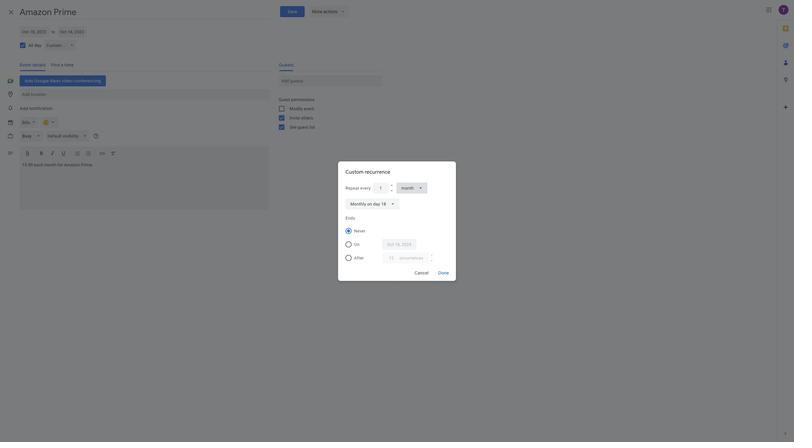 Task type: describe. For each thing, give the bounding box(es) containing it.
add notification button
[[17, 103, 55, 114]]

add notification
[[20, 106, 53, 111]]

all day
[[28, 43, 41, 48]]

guest permissions
[[279, 97, 315, 102]]

13.99
[[22, 163, 33, 168]]

Occurrence count number field
[[387, 253, 396, 264]]

never
[[354, 229, 366, 234]]

after
[[354, 256, 364, 261]]

option group inside custom recurrence dialog
[[343, 224, 449, 265]]

cancel
[[415, 271, 429, 276]]

cancel button
[[412, 266, 431, 281]]

save
[[288, 9, 297, 14]]

done button
[[434, 266, 454, 281]]

13.99 each month for amazon prime
[[22, 163, 92, 168]]

notification
[[29, 106, 53, 111]]

remove formatting image
[[110, 151, 116, 158]]

save button
[[280, 6, 305, 17]]

Title text field
[[20, 6, 270, 19]]

ends
[[346, 216, 355, 221]]

numbered list image
[[74, 151, 80, 158]]

each
[[34, 163, 43, 168]]

see
[[290, 125, 297, 130]]

repeat
[[346, 186, 359, 191]]

modify
[[290, 106, 303, 111]]

add
[[20, 106, 28, 111]]

guest
[[298, 125, 308, 130]]

event
[[304, 106, 314, 111]]



Task type: vqa. For each thing, say whether or not it's contained in the screenshot.
Guest
yes



Task type: locate. For each thing, give the bounding box(es) containing it.
group containing guest permissions
[[274, 95, 382, 132]]

invite others
[[290, 116, 313, 121]]

month
[[44, 163, 57, 168]]

tab list
[[777, 20, 794, 426]]

Date on which the recurrence ends text field
[[387, 239, 412, 250]]

italic image
[[49, 151, 56, 158]]

option group containing never
[[343, 224, 449, 265]]

repeat every
[[346, 186, 371, 191]]

Months to repeat number field
[[378, 183, 384, 194]]

amazon
[[64, 163, 80, 168]]

done
[[438, 271, 449, 276]]

list
[[309, 125, 315, 130]]

custom recurrence dialog
[[338, 162, 456, 281]]

recurrence
[[365, 169, 390, 175]]

every
[[360, 186, 371, 191]]

all
[[28, 43, 33, 48]]

day
[[34, 43, 41, 48]]

permissions
[[291, 97, 315, 102]]

for
[[58, 163, 63, 168]]

see guest list
[[290, 125, 315, 130]]

None field
[[397, 183, 428, 194], [346, 199, 400, 210], [397, 183, 428, 194], [346, 199, 400, 210]]

bold image
[[38, 151, 44, 158]]

option group
[[343, 224, 449, 265]]

insert link image
[[99, 151, 105, 158]]

Description text field
[[20, 163, 269, 209]]

bulleted list image
[[85, 151, 91, 158]]

on
[[354, 242, 360, 247]]

others
[[301, 116, 313, 121]]

underline image
[[60, 151, 67, 158]]

invite
[[290, 116, 300, 121]]

custom
[[346, 169, 364, 175]]

to
[[51, 29, 55, 34]]

group
[[274, 95, 382, 132]]

modify event
[[290, 106, 314, 111]]

prime
[[81, 163, 92, 168]]

custom recurrence
[[346, 169, 390, 175]]

formatting options toolbar
[[20, 147, 269, 161]]

guest
[[279, 97, 290, 102]]



